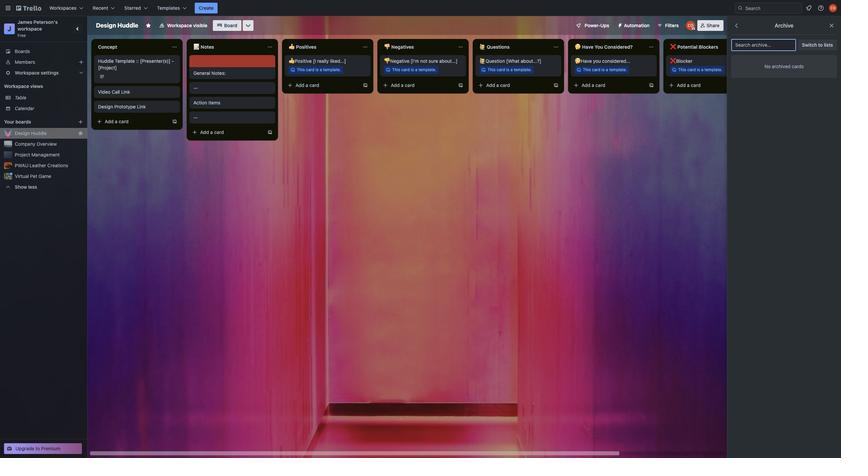 Task type: describe. For each thing, give the bounding box(es) containing it.
workspace for workspace settings
[[15, 70, 40, 76]]

huddle inside huddle template :: [presenter(s)] - [project]
[[98, 58, 114, 64]]

starred icon image
[[78, 131, 83, 136]]

huddle template :: [presenter(s)] - [project] link
[[98, 58, 176, 71]]

add a card down ❌blocker on the right top of the page
[[677, 82, 701, 88]]

general notes:
[[194, 70, 226, 76]]

create button
[[195, 3, 218, 13]]

no archived cards
[[765, 64, 804, 69]]

add a card button for positives
[[285, 80, 360, 91]]

this for 👍positive
[[297, 67, 305, 72]]

🤔 Have You Considered? text field
[[571, 42, 645, 52]]

items
[[209, 100, 221, 106]]

add a card button down ❌blocker link
[[667, 80, 742, 91]]

📝 Notes text field
[[189, 42, 263, 52]]

notes
[[201, 44, 214, 50]]

add a card button for negatives
[[380, 80, 456, 91]]

a down the really
[[320, 67, 322, 72]]

[i'm
[[411, 58, 419, 64]]

a down '👎negative'
[[401, 82, 404, 88]]

notes:
[[212, 70, 226, 76]]

peterson's
[[33, 19, 58, 25]]

call
[[112, 89, 120, 95]]

workspaces
[[49, 5, 77, 11]]

lists
[[825, 42, 834, 48]]

huddle inside text field
[[118, 22, 138, 29]]

👍 positives
[[289, 44, 317, 50]]

workspaces button
[[45, 3, 87, 13]]

primary element
[[0, 0, 842, 16]]

this card is a template. for [what
[[488, 67, 532, 72]]

0 notifications image
[[805, 4, 813, 12]]

j link
[[4, 24, 15, 34]]

add for have
[[582, 82, 591, 88]]

template. for not
[[419, 67, 437, 72]]

add a card for positives
[[296, 82, 320, 88]]

👎
[[384, 44, 390, 50]]

filters button
[[655, 20, 681, 31]]

negatives
[[392, 44, 414, 50]]

add for notes
[[200, 129, 209, 135]]

create from template… image for 🤔have you considered...
[[649, 83, 655, 88]]

about...?]
[[521, 58, 542, 64]]

👎negative
[[384, 58, 410, 64]]

👎 negatives
[[384, 44, 414, 50]]

👍positive
[[289, 58, 312, 64]]

🤔 have you considered?
[[575, 44, 633, 50]]

your
[[4, 119, 14, 125]]

a down you
[[592, 82, 595, 88]]

1 -- from the top
[[194, 85, 198, 91]]

views
[[30, 83, 43, 89]]

less
[[28, 184, 37, 190]]

show less button
[[0, 182, 87, 193]]

workspace views
[[4, 83, 43, 89]]

template. for considered...
[[610, 67, 627, 72]]

sm image
[[615, 20, 624, 30]]

christina overa (christinaovera) image
[[686, 21, 696, 30]]

1 -- link from the top
[[194, 85, 271, 91]]

action items link
[[194, 99, 271, 106]]

company
[[15, 141, 35, 147]]

potential
[[678, 44, 698, 50]]

leather
[[30, 163, 46, 168]]

game
[[39, 173, 51, 179]]

search image
[[738, 5, 744, 11]]

boards
[[15, 119, 31, 125]]

switch to lists
[[803, 42, 834, 48]]

project management link
[[15, 152, 83, 158]]

creations
[[47, 163, 68, 168]]

add for positives
[[296, 82, 305, 88]]

Concept text field
[[94, 42, 168, 52]]

this for 🙋question
[[488, 67, 496, 72]]

share
[[707, 23, 720, 28]]

add a card down design prototype link
[[105, 119, 129, 124]]

about...]
[[440, 58, 458, 64]]

Board name text field
[[93, 20, 142, 31]]

workspace navigation collapse icon image
[[73, 24, 83, 34]]

archive
[[775, 23, 794, 29]]

visible
[[193, 23, 207, 28]]

[i
[[313, 58, 316, 64]]

this for 🤔have
[[583, 67, 591, 72]]

your boards with 5 items element
[[4, 118, 68, 126]]

🙋
[[480, 44, 486, 50]]

link for design prototype link
[[137, 104, 146, 110]]

action items
[[194, 100, 221, 106]]

template. for about...?]
[[514, 67, 532, 72]]

add a card for notes
[[200, 129, 224, 135]]

you
[[593, 58, 601, 64]]

templates button
[[153, 3, 191, 13]]

power-
[[585, 23, 601, 28]]

members link
[[0, 57, 87, 68]]

show less
[[15, 184, 37, 190]]

open information menu image
[[818, 5, 825, 11]]

customize views image
[[245, 22, 252, 29]]

design inside text field
[[96, 22, 116, 29]]

🤔have you considered... link
[[575, 58, 653, 65]]

table
[[15, 95, 26, 100]]

create from template… image for concept
[[172, 119, 177, 124]]

design huddle inside text field
[[96, 22, 138, 29]]

calendar
[[15, 106, 34, 111]]

add down design prototype link
[[105, 119, 114, 124]]

a down ❌blocker on the right top of the page
[[687, 82, 690, 88]]

james peterson's workspace link
[[17, 19, 59, 32]]

boards
[[15, 48, 30, 54]]

recent button
[[89, 3, 119, 13]]

virtual pet game
[[15, 173, 51, 179]]

create
[[199, 5, 214, 11]]

company overview link
[[15, 141, 83, 147]]

huddle template :: [presenter(s)] - [project]
[[98, 58, 174, 71]]

ups
[[601, 23, 610, 28]]

2 -- from the top
[[194, 115, 198, 120]]

design for 'design prototype link' link
[[98, 104, 113, 110]]

🤔
[[575, 44, 581, 50]]

your boards
[[4, 119, 31, 125]]

this card is a template. for you
[[583, 67, 627, 72]]

🙋question [what about...?] link
[[480, 58, 558, 65]]

switch
[[803, 42, 818, 48]]

this member is an admin of this board. image
[[692, 27, 695, 30]]

5 is from the left
[[697, 67, 701, 72]]

is for you
[[602, 67, 605, 72]]

👎 Negatives text field
[[380, 42, 454, 52]]

is for [what
[[507, 67, 510, 72]]

calendar link
[[15, 105, 83, 112]]

to for switch
[[819, 42, 823, 48]]

back to home image
[[16, 3, 41, 13]]

premium
[[41, 446, 60, 452]]

members
[[15, 59, 35, 65]]

add a card button for notes
[[189, 127, 265, 138]]

management
[[31, 152, 60, 158]]

👎negative [i'm not sure about...] link
[[384, 58, 462, 65]]

a down ❌blocker link
[[702, 67, 704, 72]]

add for questions
[[487, 82, 495, 88]]

🙋 Questions text field
[[476, 42, 550, 52]]

design huddle link
[[15, 130, 75, 137]]

👍
[[289, 44, 295, 50]]

5 template. from the left
[[705, 67, 723, 72]]

create from template… image for 👍positive [i really liked...]
[[363, 83, 368, 88]]

5 this from the left
[[679, 67, 687, 72]]

a down [i'm
[[415, 67, 418, 72]]

pwau
[[15, 163, 28, 168]]



Task type: locate. For each thing, give the bounding box(es) containing it.
this card is a template. for [i
[[297, 67, 341, 72]]

is down 🙋question [what about...?]
[[507, 67, 510, 72]]

1 template. from the left
[[323, 67, 341, 72]]

add a card button for have
[[571, 80, 646, 91]]

create from template… image for 👎 negatives
[[458, 83, 464, 88]]

link
[[121, 89, 130, 95], [137, 104, 146, 110]]

add a card down '👎negative'
[[391, 82, 415, 88]]

0 vertical spatial -- link
[[194, 85, 271, 91]]

add a card button down action items link
[[189, 127, 265, 138]]

virtual pet game link
[[15, 173, 83, 180]]

add
[[296, 82, 305, 88], [391, 82, 400, 88], [487, 82, 495, 88], [582, 82, 591, 88], [677, 82, 686, 88], [105, 119, 114, 124], [200, 129, 209, 135]]

template. down 🙋question [what about...?] link
[[514, 67, 532, 72]]

design huddle up company overview
[[15, 130, 47, 136]]

j
[[7, 25, 11, 33]]

power-ups
[[585, 23, 610, 28]]

general
[[194, 70, 210, 76]]

to for upgrade
[[36, 446, 40, 452]]

board
[[224, 23, 237, 28]]

❌
[[671, 44, 677, 50]]

add a card button for questions
[[476, 80, 551, 91]]

you
[[595, 44, 603, 50]]

add a card button down the really
[[285, 80, 360, 91]]

0 vertical spatial create from template… image
[[458, 83, 464, 88]]

[presenter(s)]
[[140, 58, 171, 64]]

workspace for workspace visible
[[167, 23, 192, 28]]

design for design huddle link
[[15, 130, 30, 136]]

sure
[[429, 58, 438, 64]]

create from template… image for 🙋question [what about...?]
[[554, 83, 559, 88]]

1 vertical spatial design
[[98, 104, 113, 110]]

1 vertical spatial design huddle
[[15, 130, 47, 136]]

to right upgrade
[[36, 446, 40, 452]]

1 vertical spatial create from template… image
[[172, 119, 177, 124]]

template. for really
[[323, 67, 341, 72]]

is
[[316, 67, 319, 72], [411, 67, 414, 72], [507, 67, 510, 72], [602, 67, 605, 72], [697, 67, 701, 72]]

video
[[98, 89, 111, 95]]

❌blocker
[[671, 58, 693, 64]]

considered...
[[603, 58, 631, 64]]

design down video
[[98, 104, 113, 110]]

add a card for have
[[582, 82, 606, 88]]

video call link link
[[98, 89, 176, 95]]

👍positive [i really liked...]
[[289, 58, 346, 64]]

0 vertical spatial --
[[194, 85, 198, 91]]

workspace for workspace views
[[4, 83, 29, 89]]

is for [i'm
[[411, 67, 414, 72]]

template. down not
[[419, 67, 437, 72]]

a
[[320, 67, 322, 72], [415, 67, 418, 72], [511, 67, 513, 72], [606, 67, 608, 72], [702, 67, 704, 72], [306, 82, 308, 88], [401, 82, 404, 88], [497, 82, 499, 88], [592, 82, 595, 88], [687, 82, 690, 88], [115, 119, 118, 124], [210, 129, 213, 135]]

template. down ❌blocker link
[[705, 67, 723, 72]]

add a card
[[296, 82, 320, 88], [391, 82, 415, 88], [487, 82, 510, 88], [582, 82, 606, 88], [677, 82, 701, 88], [105, 119, 129, 124], [200, 129, 224, 135]]

👍positive [i really liked...] link
[[289, 58, 367, 65]]

really
[[317, 58, 329, 64]]

to
[[819, 42, 823, 48], [36, 446, 40, 452]]

0 vertical spatial link
[[121, 89, 130, 95]]

add board image
[[78, 119, 83, 125]]

video call link
[[98, 89, 130, 95]]

add down 🤔have in the right of the page
[[582, 82, 591, 88]]

4 this from the left
[[583, 67, 591, 72]]

3 this card is a template. from the left
[[488, 67, 532, 72]]

this down '👎negative'
[[392, 67, 400, 72]]

card
[[306, 67, 315, 72], [402, 67, 410, 72], [497, 67, 505, 72], [592, 67, 601, 72], [688, 67, 696, 72], [310, 82, 320, 88], [405, 82, 415, 88], [500, 82, 510, 88], [596, 82, 606, 88], [691, 82, 701, 88], [119, 119, 129, 124], [214, 129, 224, 135]]

1 horizontal spatial to
[[819, 42, 823, 48]]

add down the '🙋question'
[[487, 82, 495, 88]]

0 horizontal spatial to
[[36, 446, 40, 452]]

add a card for negatives
[[391, 82, 415, 88]]

4 template. from the left
[[610, 67, 627, 72]]

automation
[[624, 23, 650, 28]]

link right call
[[121, 89, 130, 95]]

add a card button down [i'm
[[380, 80, 456, 91]]

- inside huddle template :: [presenter(s)] - [project]
[[172, 58, 174, 64]]

Search field
[[735, 3, 803, 13]]

1 vertical spatial to
[[36, 446, 40, 452]]

workspace settings button
[[0, 68, 87, 78]]

considered?
[[605, 44, 633, 50]]

📝 notes
[[194, 44, 214, 50]]

starred
[[124, 5, 141, 11]]

2 -- link from the top
[[194, 114, 271, 121]]

1 horizontal spatial huddle
[[98, 58, 114, 64]]

huddle up [project]
[[98, 58, 114, 64]]

this card is a template. down 👍positive [i really liked...]
[[297, 67, 341, 72]]

workspace inside button
[[167, 23, 192, 28]]

workspace up table
[[4, 83, 29, 89]]

🤔have you considered...
[[575, 58, 631, 64]]

filters
[[666, 23, 679, 28]]

create from template… image
[[458, 83, 464, 88], [172, 119, 177, 124]]

🙋question [what about...?]
[[480, 58, 542, 64]]

1 vertical spatial huddle
[[98, 58, 114, 64]]

board link
[[213, 20, 241, 31]]

template. down considered...
[[610, 67, 627, 72]]

show
[[15, 184, 27, 190]]

upgrade
[[15, 446, 34, 452]]

workspace visible button
[[155, 20, 212, 31]]

--
[[194, 85, 198, 91], [194, 115, 198, 120]]

::
[[136, 58, 139, 64]]

design down recent dropdown button
[[96, 22, 116, 29]]

3 template. from the left
[[514, 67, 532, 72]]

settings
[[41, 70, 59, 76]]

2 is from the left
[[411, 67, 414, 72]]

virtual
[[15, 173, 29, 179]]

3 is from the left
[[507, 67, 510, 72]]

add down action items
[[200, 129, 209, 135]]

to left lists on the top
[[819, 42, 823, 48]]

add a card down [i
[[296, 82, 320, 88]]

2 vertical spatial design
[[15, 130, 30, 136]]

add down '👎negative'
[[391, 82, 400, 88]]

a down design prototype link
[[115, 119, 118, 124]]

0 vertical spatial workspace
[[167, 23, 192, 28]]

-- link
[[194, 85, 271, 91], [194, 114, 271, 121]]

add for negatives
[[391, 82, 400, 88]]

workspace down templates popup button on the left top of page
[[167, 23, 192, 28]]

workspace inside dropdown button
[[15, 70, 40, 76]]

is down ❌blocker link
[[697, 67, 701, 72]]

christina overa (christinaovera) image
[[830, 4, 838, 12]]

0 vertical spatial design huddle
[[96, 22, 138, 29]]

workspace
[[167, 23, 192, 28], [15, 70, 40, 76], [4, 83, 29, 89]]

2 horizontal spatial huddle
[[118, 22, 138, 29]]

2 template. from the left
[[419, 67, 437, 72]]

4 is from the left
[[602, 67, 605, 72]]

add a card button
[[285, 80, 360, 91], [380, 80, 456, 91], [476, 80, 551, 91], [571, 80, 646, 91], [667, 80, 742, 91], [94, 116, 169, 127], [189, 127, 265, 138]]

1 vertical spatial --
[[194, 115, 198, 120]]

upgrade to premium link
[[4, 444, 82, 454]]

recent
[[93, 5, 108, 11]]

4 this card is a template. from the left
[[583, 67, 627, 72]]

this card is a template. for [i'm
[[392, 67, 437, 72]]

add down ❌blocker on the right top of the page
[[677, 82, 686, 88]]

workspace down members
[[15, 70, 40, 76]]

-- link down general notes: "link"
[[194, 85, 271, 91]]

this for 👎negative
[[392, 67, 400, 72]]

0 vertical spatial huddle
[[118, 22, 138, 29]]

add a card down you
[[582, 82, 606, 88]]

james
[[17, 19, 32, 25]]

this down 🤔have in the right of the page
[[583, 67, 591, 72]]

link for video call link
[[121, 89, 130, 95]]

-- link down action items link
[[194, 114, 271, 121]]

huddle down starred
[[118, 22, 138, 29]]

james peterson's workspace free
[[17, 19, 59, 38]]

2 this from the left
[[392, 67, 400, 72]]

table link
[[15, 94, 83, 101]]

1 is from the left
[[316, 67, 319, 72]]

to inside 'link'
[[819, 42, 823, 48]]

0 horizontal spatial design huddle
[[15, 130, 47, 136]]

❌ Potential Blockers text field
[[667, 42, 741, 52]]

archived
[[772, 64, 791, 69]]

template.
[[323, 67, 341, 72], [419, 67, 437, 72], [514, 67, 532, 72], [610, 67, 627, 72], [705, 67, 723, 72]]

1 horizontal spatial link
[[137, 104, 146, 110]]

pwau leather creations link
[[15, 162, 83, 169]]

link down video call link link
[[137, 104, 146, 110]]

add a card down the '🙋question'
[[487, 82, 510, 88]]

blockers
[[699, 44, 719, 50]]

2 vertical spatial workspace
[[4, 83, 29, 89]]

design up company
[[15, 130, 30, 136]]

concept
[[98, 44, 117, 50]]

add down 👍positive
[[296, 82, 305, 88]]

is down 🤔have you considered...
[[602, 67, 605, 72]]

is down [i'm
[[411, 67, 414, 72]]

huddle
[[118, 22, 138, 29], [98, 58, 114, 64], [31, 130, 47, 136]]

this card is a template. down 🤔have you considered...
[[583, 67, 627, 72]]

[what
[[507, 58, 520, 64]]

👍 Positives text field
[[285, 42, 359, 52]]

huddle up company overview
[[31, 130, 47, 136]]

is down 👍positive [i really liked...]
[[316, 67, 319, 72]]

create from template… image
[[363, 83, 368, 88], [554, 83, 559, 88], [649, 83, 655, 88], [267, 130, 273, 135]]

this card is a template. down [i'm
[[392, 67, 437, 72]]

free
[[17, 33, 26, 38]]

a down 🤔have you considered...
[[606, 67, 608, 72]]

this down the '🙋question'
[[488, 67, 496, 72]]

is for [i
[[316, 67, 319, 72]]

2 this card is a template. from the left
[[392, 67, 437, 72]]

a down 🙋question [what about...?]
[[511, 67, 513, 72]]

template
[[115, 58, 135, 64]]

workspace
[[17, 26, 42, 32]]

3 this from the left
[[488, 67, 496, 72]]

0 horizontal spatial link
[[121, 89, 130, 95]]

add a card button down 🤔have you considered... link
[[571, 80, 646, 91]]

🤔have
[[575, 58, 592, 64]]

design huddle down recent dropdown button
[[96, 22, 138, 29]]

1 vertical spatial workspace
[[15, 70, 40, 76]]

this card is a template. down 🙋question [what about...?]
[[488, 67, 532, 72]]

a down items
[[210, 129, 213, 135]]

-- down action
[[194, 115, 198, 120]]

1 vertical spatial link
[[137, 104, 146, 110]]

2 vertical spatial huddle
[[31, 130, 47, 136]]

1 horizontal spatial create from template… image
[[458, 83, 464, 88]]

5 this card is a template. from the left
[[679, 67, 723, 72]]

overview
[[37, 141, 57, 147]]

-- up action
[[194, 85, 198, 91]]

this card is a template.
[[297, 67, 341, 72], [392, 67, 437, 72], [488, 67, 532, 72], [583, 67, 627, 72], [679, 67, 723, 72]]

a down the '🙋question'
[[497, 82, 499, 88]]

add a card button down [what
[[476, 80, 551, 91]]

1 vertical spatial -- link
[[194, 114, 271, 121]]

not
[[421, 58, 428, 64]]

add a card button down 'design prototype link' link
[[94, 116, 169, 127]]

a down 👍positive
[[306, 82, 308, 88]]

0 vertical spatial design
[[96, 22, 116, 29]]

1 this card is a template. from the left
[[297, 67, 341, 72]]

project
[[15, 152, 30, 158]]

template. down 👍positive [i really liked...] link
[[323, 67, 341, 72]]

star or unstar board image
[[146, 23, 151, 28]]

design prototype link link
[[98, 103, 176, 110]]

boards link
[[0, 46, 87, 57]]

0 horizontal spatial huddle
[[31, 130, 47, 136]]

questions
[[487, 44, 510, 50]]

[project]
[[98, 65, 117, 71]]

this card is a template. down ❌blocker link
[[679, 67, 723, 72]]

❌blocker link
[[671, 58, 749, 65]]

❌ potential blockers
[[671, 44, 719, 50]]

add a card for questions
[[487, 82, 510, 88]]

0 horizontal spatial create from template… image
[[172, 119, 177, 124]]

Search archive… text field
[[732, 39, 796, 51]]

action
[[194, 100, 207, 106]]

1 horizontal spatial design huddle
[[96, 22, 138, 29]]

0 vertical spatial to
[[819, 42, 823, 48]]

this down 👍positive
[[297, 67, 305, 72]]

1 this from the left
[[297, 67, 305, 72]]

this down ❌blocker on the right top of the page
[[679, 67, 687, 72]]

add a card down items
[[200, 129, 224, 135]]



Task type: vqa. For each thing, say whether or not it's contained in the screenshot.
Add Power-Ups "link"
no



